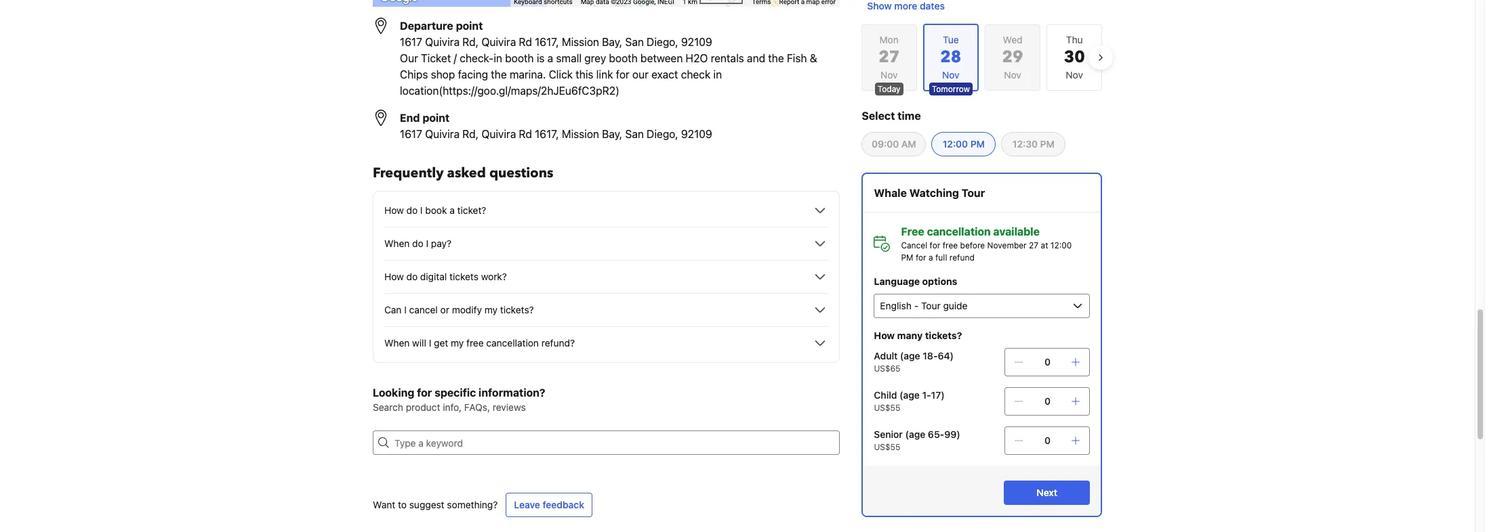 Task type: vqa. For each thing, say whether or not it's contained in the screenshot.


Task type: locate. For each thing, give the bounding box(es) containing it.
1 horizontal spatial pm
[[970, 138, 984, 150]]

0 horizontal spatial a
[[450, 205, 455, 216]]

92109 inside departure point 1617 quivira rd, quivira rd 1617, mission bay, san diego, 92109 our ticket / check-in booth is a small grey booth between h2o rentals and the fish & chips shop facing the marina. click this link for our exact check in location(https://goo.gl/maps/2hjeu6fc3pr2)
[[681, 36, 712, 48]]

2 1617 from the top
[[400, 128, 422, 140]]

1 booth from the left
[[505, 52, 534, 64]]

0 vertical spatial do
[[406, 205, 418, 216]]

0 horizontal spatial in
[[494, 52, 502, 64]]

want to suggest something?
[[373, 500, 498, 511]]

(age
[[900, 350, 920, 362], [899, 390, 919, 401], [905, 429, 925, 441]]

1617,
[[535, 36, 559, 48], [535, 128, 559, 140]]

quivira up ticket
[[425, 36, 460, 48]]

us$55 down child
[[874, 403, 900, 413]]

booth
[[505, 52, 534, 64], [609, 52, 638, 64]]

0 vertical spatial cancellation
[[927, 226, 990, 238]]

1 horizontal spatial free
[[942, 241, 958, 251]]

point inside departure point 1617 quivira rd, quivira rd 1617, mission bay, san diego, 92109 our ticket / check-in booth is a small grey booth between h2o rentals and the fish & chips shop facing the marina. click this link for our exact check in location(https://goo.gl/maps/2hjeu6fc3pr2)
[[456, 20, 483, 32]]

when do i pay?
[[384, 238, 451, 249]]

1 vertical spatial 0
[[1044, 396, 1050, 407]]

how up adult
[[874, 330, 894, 342]]

free for cancellation
[[942, 241, 958, 251]]

0 horizontal spatial free
[[466, 338, 484, 349]]

when for when will i get my free cancellation refund?
[[384, 338, 410, 349]]

tickets
[[449, 271, 478, 283]]

12:00 right am
[[942, 138, 968, 150]]

1 vertical spatial mission
[[562, 128, 599, 140]]

1 vertical spatial us$55
[[874, 443, 900, 453]]

do
[[406, 205, 418, 216], [412, 238, 423, 249], [406, 271, 418, 283]]

can i cancel or modify my tickets? button
[[384, 302, 828, 319]]

(age left 1-
[[899, 390, 919, 401]]

1617 up "our" at the left
[[400, 36, 422, 48]]

faqs,
[[464, 402, 490, 413]]

i for get
[[429, 338, 431, 349]]

1 vertical spatial in
[[713, 68, 722, 81]]

2 0 from the top
[[1044, 396, 1050, 407]]

1 vertical spatial do
[[412, 238, 423, 249]]

0 horizontal spatial my
[[451, 338, 464, 349]]

cancellation left refund?
[[486, 338, 539, 349]]

in
[[494, 52, 502, 64], [713, 68, 722, 81]]

how do digital tickets work?
[[384, 271, 507, 283]]

i left pay?
[[426, 238, 428, 249]]

how for how many tickets?
[[874, 330, 894, 342]]

map region
[[227, 0, 921, 84]]

chips
[[400, 68, 428, 81]]

2 vertical spatial a
[[928, 253, 933, 263]]

a inside departure point 1617 quivira rd, quivira rd 1617, mission bay, san diego, 92109 our ticket / check-in booth is a small grey booth between h2o rentals and the fish & chips shop facing the marina. click this link for our exact check in location(https://goo.gl/maps/2hjeu6fc3pr2)
[[547, 52, 553, 64]]

0 vertical spatial rd
[[519, 36, 532, 48]]

1 nov from the left
[[880, 69, 898, 81]]

1 rd from the top
[[519, 36, 532, 48]]

google image
[[376, 0, 421, 7]]

san down our
[[625, 128, 644, 140]]

quivira up "frequently asked questions"
[[425, 128, 460, 140]]

nov for 27
[[880, 69, 898, 81]]

my right the get
[[451, 338, 464, 349]]

1 vertical spatial diego,
[[647, 128, 678, 140]]

point for end
[[422, 112, 450, 124]]

1 vertical spatial 12:00
[[1050, 241, 1072, 251]]

1617, up questions
[[535, 128, 559, 140]]

diego, inside departure point 1617 quivira rd, quivira rd 1617, mission bay, san diego, 92109 our ticket / check-in booth is a small grey booth between h2o rentals and the fish & chips shop facing the marina. click this link for our exact check in location(https://goo.gl/maps/2hjeu6fc3pr2)
[[647, 36, 678, 48]]

0 vertical spatial us$55
[[874, 403, 900, 413]]

2 92109 from the top
[[681, 128, 712, 140]]

1 vertical spatial when
[[384, 338, 410, 349]]

1 vertical spatial 92109
[[681, 128, 712, 140]]

27 left at
[[1029, 241, 1038, 251]]

nov inside mon 27 nov today
[[880, 69, 898, 81]]

location(https://goo.gl/maps/2hjeu6fc3pr2)
[[400, 85, 619, 97]]

product
[[406, 402, 440, 413]]

1 horizontal spatial a
[[547, 52, 553, 64]]

san inside end point 1617 quivira rd, quivira rd 1617, mission bay, san diego, 92109
[[625, 128, 644, 140]]

do inside dropdown button
[[412, 238, 423, 249]]

0 horizontal spatial booth
[[505, 52, 534, 64]]

free up full
[[942, 241, 958, 251]]

1 vertical spatial rd
[[519, 128, 532, 140]]

free inside dropdown button
[[466, 338, 484, 349]]

free right the get
[[466, 338, 484, 349]]

(age left 65-
[[905, 429, 925, 441]]

2 vertical spatial 0
[[1044, 435, 1050, 447]]

a right is
[[547, 52, 553, 64]]

nov inside wed 29 nov
[[1004, 69, 1021, 81]]

for inside departure point 1617 quivira rd, quivira rd 1617, mission bay, san diego, 92109 our ticket / check-in booth is a small grey booth between h2o rentals and the fish & chips shop facing the marina. click this link for our exact check in location(https://goo.gl/maps/2hjeu6fc3pr2)
[[616, 68, 630, 81]]

quivira down location(https://goo.gl/maps/2hjeu6fc3pr2)
[[481, 128, 516, 140]]

0 horizontal spatial point
[[422, 112, 450, 124]]

rd up marina.
[[519, 36, 532, 48]]

bay, inside departure point 1617 quivira rd, quivira rd 1617, mission bay, san diego, 92109 our ticket / check-in booth is a small grey booth between h2o rentals and the fish & chips shop facing the marina. click this link for our exact check in location(https://goo.gl/maps/2hjeu6fc3pr2)
[[602, 36, 622, 48]]

shop
[[431, 68, 455, 81]]

12:00 inside free cancellation available cancel for free before november 27 at 12:00 pm for a full refund
[[1050, 241, 1072, 251]]

1 san from the top
[[625, 36, 644, 48]]

09:00 am
[[871, 138, 916, 150]]

1617 inside departure point 1617 quivira rd, quivira rd 1617, mission bay, san diego, 92109 our ticket / check-in booth is a small grey booth between h2o rentals and the fish & chips shop facing the marina. click this link for our exact check in location(https://goo.gl/maps/2hjeu6fc3pr2)
[[400, 36, 422, 48]]

in up location(https://goo.gl/maps/2hjeu6fc3pr2)
[[494, 52, 502, 64]]

today
[[878, 84, 901, 94]]

us$55 down senior
[[874, 443, 900, 453]]

(age inside child (age 1-17) us$55
[[899, 390, 919, 401]]

rd, up asked
[[462, 128, 479, 140]]

search
[[373, 402, 403, 413]]

1 vertical spatial 27
[[1029, 241, 1038, 251]]

when
[[384, 238, 410, 249], [384, 338, 410, 349]]

mission
[[562, 36, 599, 48], [562, 128, 599, 140]]

1 horizontal spatial nov
[[1004, 69, 1021, 81]]

92109 down check
[[681, 128, 712, 140]]

a right the 'book'
[[450, 205, 455, 216]]

0 vertical spatial 92109
[[681, 36, 712, 48]]

how do digital tickets work? button
[[384, 269, 828, 285]]

1 vertical spatial 1617,
[[535, 128, 559, 140]]

1 vertical spatial how
[[384, 271, 404, 283]]

i inside dropdown button
[[426, 238, 428, 249]]

12:00 right at
[[1050, 241, 1072, 251]]

92109 inside end point 1617 quivira rd, quivira rd 1617, mission bay, san diego, 92109
[[681, 128, 712, 140]]

1 rd, from the top
[[462, 36, 479, 48]]

2 vertical spatial do
[[406, 271, 418, 283]]

bay, up grey
[[602, 36, 622, 48]]

1 vertical spatial the
[[491, 68, 507, 81]]

pm
[[970, 138, 984, 150], [1040, 138, 1054, 150], [901, 253, 913, 263]]

2 nov from the left
[[1004, 69, 1021, 81]]

0 vertical spatial san
[[625, 36, 644, 48]]

free inside free cancellation available cancel for free before november 27 at 12:00 pm for a full refund
[[942, 241, 958, 251]]

quivira
[[425, 36, 460, 48], [481, 36, 516, 48], [425, 128, 460, 140], [481, 128, 516, 140]]

1 horizontal spatial 27
[[1029, 241, 1038, 251]]

thu
[[1066, 34, 1083, 45]]

1 horizontal spatial tickets?
[[925, 330, 962, 342]]

bay, for end point 1617 quivira rd, quivira rd 1617, mission bay, san diego, 92109
[[602, 128, 622, 140]]

i for book
[[420, 205, 423, 216]]

2 rd from the top
[[519, 128, 532, 140]]

november
[[987, 241, 1026, 251]]

us$55 inside senior (age 65-99) us$55
[[874, 443, 900, 453]]

tickets? down work?
[[500, 304, 534, 316]]

1617, for departure
[[535, 36, 559, 48]]

27
[[879, 46, 900, 68], [1029, 241, 1038, 251]]

diego, down exact
[[647, 128, 678, 140]]

when inside when will i get my free cancellation refund? dropdown button
[[384, 338, 410, 349]]

1617, up is
[[535, 36, 559, 48]]

san for departure point 1617 quivira rd, quivira rd 1617, mission bay, san diego, 92109 our ticket / check-in booth is a small grey booth between h2o rentals and the fish & chips shop facing the marina. click this link for our exact check in location(https://goo.gl/maps/2hjeu6fc3pr2)
[[625, 36, 644, 48]]

cancellation
[[927, 226, 990, 238], [486, 338, 539, 349]]

how many tickets?
[[874, 330, 962, 342]]

time
[[897, 110, 921, 122]]

2 horizontal spatial pm
[[1040, 138, 1054, 150]]

mon
[[880, 34, 899, 45]]

0 vertical spatial mission
[[562, 36, 599, 48]]

work?
[[481, 271, 507, 283]]

27 inside mon 27 nov today
[[879, 46, 900, 68]]

64)
[[937, 350, 953, 362]]

0 vertical spatial 1617
[[400, 36, 422, 48]]

0 vertical spatial rd,
[[462, 36, 479, 48]]

rd for departure
[[519, 36, 532, 48]]

2 vertical spatial how
[[874, 330, 894, 342]]

san inside departure point 1617 quivira rd, quivira rd 1617, mission bay, san diego, 92109 our ticket / check-in booth is a small grey booth between h2o rentals and the fish & chips shop facing the marina. click this link for our exact check in location(https://goo.gl/maps/2hjeu6fc3pr2)
[[625, 36, 644, 48]]

0 horizontal spatial 27
[[879, 46, 900, 68]]

mission up small
[[562, 36, 599, 48]]

and
[[747, 52, 765, 64]]

0 vertical spatial free
[[942, 241, 958, 251]]

(age inside "adult (age 18-64) us$65"
[[900, 350, 920, 362]]

point
[[456, 20, 483, 32], [422, 112, 450, 124]]

when will i get my free cancellation refund?
[[384, 338, 575, 349]]

fish
[[787, 52, 807, 64]]

mission inside end point 1617 quivira rd, quivira rd 1617, mission bay, san diego, 92109
[[562, 128, 599, 140]]

1 1617 from the top
[[400, 36, 422, 48]]

how up can
[[384, 271, 404, 283]]

for inside the looking for specific information? search product info, faqs, reviews
[[417, 387, 432, 399]]

point right end
[[422, 112, 450, 124]]

1 vertical spatial rd,
[[462, 128, 479, 140]]

pm down cancel
[[901, 253, 913, 263]]

diego, inside end point 1617 quivira rd, quivira rd 1617, mission bay, san diego, 92109
[[647, 128, 678, 140]]

a
[[547, 52, 553, 64], [450, 205, 455, 216], [928, 253, 933, 263]]

1 vertical spatial free
[[466, 338, 484, 349]]

do left pay?
[[412, 238, 423, 249]]

pm right the 12:30
[[1040, 138, 1054, 150]]

1 vertical spatial bay,
[[602, 128, 622, 140]]

pm left the 12:30
[[970, 138, 984, 150]]

booth up marina.
[[505, 52, 534, 64]]

1 horizontal spatial booth
[[609, 52, 638, 64]]

1 diego, from the top
[[647, 36, 678, 48]]

when left pay?
[[384, 238, 410, 249]]

1617, inside departure point 1617 quivira rd, quivira rd 1617, mission bay, san diego, 92109 our ticket / check-in booth is a small grey booth between h2o rentals and the fish & chips shop facing the marina. click this link for our exact check in location(https://goo.gl/maps/2hjeu6fc3pr2)
[[535, 36, 559, 48]]

when inside when do i pay? dropdown button
[[384, 238, 410, 249]]

a left full
[[928, 253, 933, 263]]

whale
[[874, 187, 906, 199]]

0 vertical spatial tickets?
[[500, 304, 534, 316]]

diego, for end point 1617 quivira rd, quivira rd 1617, mission bay, san diego, 92109
[[647, 128, 678, 140]]

nov up today
[[880, 69, 898, 81]]

tickets?
[[500, 304, 534, 316], [925, 330, 962, 342]]

2 1617, from the top
[[535, 128, 559, 140]]

0 vertical spatial my
[[484, 304, 497, 316]]

1 horizontal spatial the
[[768, 52, 784, 64]]

for up full
[[929, 241, 940, 251]]

information?
[[479, 387, 545, 399]]

diego, up between
[[647, 36, 678, 48]]

1617 inside end point 1617 quivira rd, quivira rd 1617, mission bay, san diego, 92109
[[400, 128, 422, 140]]

adult (age 18-64) us$65
[[874, 350, 953, 374]]

i for pay?
[[426, 238, 428, 249]]

nov down 30
[[1066, 69, 1083, 81]]

senior
[[874, 429, 902, 441]]

(age left 18-
[[900, 350, 920, 362]]

language options
[[874, 276, 957, 287]]

1 horizontal spatial cancellation
[[927, 226, 990, 238]]

when left will
[[384, 338, 410, 349]]

1 vertical spatial san
[[625, 128, 644, 140]]

rd, inside end point 1617 quivira rd, quivira rd 1617, mission bay, san diego, 92109
[[462, 128, 479, 140]]

1 horizontal spatial point
[[456, 20, 483, 32]]

27 down mon
[[879, 46, 900, 68]]

rd, for departure
[[462, 36, 479, 48]]

do left "digital"
[[406, 271, 418, 283]]

do left the 'book'
[[406, 205, 418, 216]]

us$55 inside child (age 1-17) us$55
[[874, 403, 900, 413]]

1 vertical spatial point
[[422, 112, 450, 124]]

cancellation up the before
[[927, 226, 990, 238]]

region
[[851, 18, 1113, 97]]

92109 up h2o
[[681, 36, 712, 48]]

(age for 65-
[[905, 429, 925, 441]]

end point 1617 quivira rd, quivira rd 1617, mission bay, san diego, 92109
[[400, 112, 712, 140]]

0 vertical spatial 27
[[879, 46, 900, 68]]

0 vertical spatial a
[[547, 52, 553, 64]]

0 vertical spatial 1617,
[[535, 36, 559, 48]]

0 vertical spatial when
[[384, 238, 410, 249]]

point up check-
[[456, 20, 483, 32]]

pm for 12:00 pm
[[970, 138, 984, 150]]

between
[[641, 52, 683, 64]]

1 0 from the top
[[1044, 357, 1050, 368]]

0 horizontal spatial 12:00
[[942, 138, 968, 150]]

i right will
[[429, 338, 431, 349]]

leave feedback
[[514, 500, 584, 511]]

1 horizontal spatial 12:00
[[1050, 241, 1072, 251]]

1 mission from the top
[[562, 36, 599, 48]]

rd inside departure point 1617 quivira rd, quivira rd 1617, mission bay, san diego, 92109 our ticket / check-in booth is a small grey booth between h2o rentals and the fish & chips shop facing the marina. click this link for our exact check in location(https://goo.gl/maps/2hjeu6fc3pr2)
[[519, 36, 532, 48]]

do for book
[[406, 205, 418, 216]]

3 0 from the top
[[1044, 435, 1050, 447]]

1 us$55 from the top
[[874, 403, 900, 413]]

2 horizontal spatial nov
[[1066, 69, 1083, 81]]

2 mission from the top
[[562, 128, 599, 140]]

nov
[[880, 69, 898, 81], [1004, 69, 1021, 81], [1066, 69, 1083, 81]]

2 booth from the left
[[609, 52, 638, 64]]

3 nov from the left
[[1066, 69, 1083, 81]]

mon 27 nov today
[[878, 34, 901, 94]]

0 vertical spatial bay,
[[602, 36, 622, 48]]

for left our
[[616, 68, 630, 81]]

2 rd, from the top
[[462, 128, 479, 140]]

rd inside end point 1617 quivira rd, quivira rd 1617, mission bay, san diego, 92109
[[519, 128, 532, 140]]

for
[[616, 68, 630, 81], [929, 241, 940, 251], [915, 253, 926, 263], [417, 387, 432, 399]]

0 horizontal spatial the
[[491, 68, 507, 81]]

0 vertical spatial how
[[384, 205, 404, 216]]

nov down 29
[[1004, 69, 1021, 81]]

bay, down link
[[602, 128, 622, 140]]

tickets? inside dropdown button
[[500, 304, 534, 316]]

our
[[400, 52, 418, 64]]

a inside free cancellation available cancel for free before november 27 at 12:00 pm for a full refund
[[928, 253, 933, 263]]

thu 30 nov
[[1064, 34, 1085, 81]]

27 inside free cancellation available cancel for free before november 27 at 12:00 pm for a full refund
[[1029, 241, 1038, 251]]

child
[[874, 390, 897, 401]]

can i cancel or modify my tickets?
[[384, 304, 534, 316]]

san up between
[[625, 36, 644, 48]]

link
[[596, 68, 613, 81]]

2 bay, from the top
[[602, 128, 622, 140]]

adult
[[874, 350, 897, 362]]

2 diego, from the top
[[647, 128, 678, 140]]

1 bay, from the top
[[602, 36, 622, 48]]

my right modify
[[484, 304, 497, 316]]

the right and
[[768, 52, 784, 64]]

for up product
[[417, 387, 432, 399]]

point inside end point 1617 quivira rd, quivira rd 1617, mission bay, san diego, 92109
[[422, 112, 450, 124]]

1 when from the top
[[384, 238, 410, 249]]

0 vertical spatial 0
[[1044, 357, 1050, 368]]

point for departure
[[456, 20, 483, 32]]

1 1617, from the top
[[535, 36, 559, 48]]

99)
[[944, 429, 960, 441]]

0 vertical spatial point
[[456, 20, 483, 32]]

how down frequently
[[384, 205, 404, 216]]

1 horizontal spatial in
[[713, 68, 722, 81]]

h2o
[[686, 52, 708, 64]]

0 horizontal spatial tickets?
[[500, 304, 534, 316]]

nov inside the thu 30 nov
[[1066, 69, 1083, 81]]

rd, for end
[[462, 128, 479, 140]]

1 92109 from the top
[[681, 36, 712, 48]]

1617, inside end point 1617 quivira rd, quivira rd 1617, mission bay, san diego, 92109
[[535, 128, 559, 140]]

17)
[[931, 390, 944, 401]]

2 horizontal spatial a
[[928, 253, 933, 263]]

nov for 30
[[1066, 69, 1083, 81]]

tickets? up 64)
[[925, 330, 962, 342]]

&
[[810, 52, 817, 64]]

how for how do digital tickets work?
[[384, 271, 404, 283]]

rd, up check-
[[462, 36, 479, 48]]

am
[[901, 138, 916, 150]]

bay, inside end point 1617 quivira rd, quivira rd 1617, mission bay, san diego, 92109
[[602, 128, 622, 140]]

mission down this on the top left
[[562, 128, 599, 140]]

do for pay?
[[412, 238, 423, 249]]

2 vertical spatial (age
[[905, 429, 925, 441]]

full
[[935, 253, 947, 263]]

1 vertical spatial cancellation
[[486, 338, 539, 349]]

mission inside departure point 1617 quivira rd, quivira rd 1617, mission bay, san diego, 92109 our ticket / check-in booth is a small grey booth between h2o rentals and the fish & chips shop facing the marina. click this link for our exact check in location(https://goo.gl/maps/2hjeu6fc3pr2)
[[562, 36, 599, 48]]

0 for child (age 1-17)
[[1044, 396, 1050, 407]]

(age inside senior (age 65-99) us$55
[[905, 429, 925, 441]]

how for how do i book a ticket?
[[384, 205, 404, 216]]

1 vertical spatial (age
[[899, 390, 919, 401]]

rd, inside departure point 1617 quivira rd, quivira rd 1617, mission bay, san diego, 92109 our ticket / check-in booth is a small grey booth between h2o rentals and the fish & chips shop facing the marina. click this link for our exact check in location(https://goo.gl/maps/2hjeu6fc3pr2)
[[462, 36, 479, 48]]

0 vertical spatial (age
[[900, 350, 920, 362]]

0 vertical spatial diego,
[[647, 36, 678, 48]]

1 vertical spatial 1617
[[400, 128, 422, 140]]

show
[[867, 0, 891, 12]]

1617 down end
[[400, 128, 422, 140]]

0 horizontal spatial pm
[[901, 253, 913, 263]]

0 vertical spatial in
[[494, 52, 502, 64]]

i
[[420, 205, 423, 216], [426, 238, 428, 249], [404, 304, 407, 316], [429, 338, 431, 349]]

0 horizontal spatial nov
[[880, 69, 898, 81]]

1 vertical spatial a
[[450, 205, 455, 216]]

2 san from the top
[[625, 128, 644, 140]]

65-
[[928, 429, 944, 441]]

in down rentals
[[713, 68, 722, 81]]

2 when from the top
[[384, 338, 410, 349]]

1617
[[400, 36, 422, 48], [400, 128, 422, 140]]

1617, for end
[[535, 128, 559, 140]]

2 us$55 from the top
[[874, 443, 900, 453]]

the up location(https://goo.gl/maps/2hjeu6fc3pr2)
[[491, 68, 507, 81]]

booth up our
[[609, 52, 638, 64]]

free
[[942, 241, 958, 251], [466, 338, 484, 349]]

i left the 'book'
[[420, 205, 423, 216]]

0 horizontal spatial cancellation
[[486, 338, 539, 349]]

rd up questions
[[519, 128, 532, 140]]



Task type: describe. For each thing, give the bounding box(es) containing it.
to
[[398, 500, 407, 511]]

free
[[901, 226, 924, 238]]

san for end point 1617 quivira rd, quivira rd 1617, mission bay, san diego, 92109
[[625, 128, 644, 140]]

bay, for departure point 1617 quivira rd, quivira rd 1617, mission bay, san diego, 92109 our ticket / check-in booth is a small grey booth between h2o rentals and the fish & chips shop facing the marina. click this link for our exact check in location(https://goo.gl/maps/2hjeu6fc3pr2)
[[602, 36, 622, 48]]

book
[[425, 205, 447, 216]]

our
[[632, 68, 649, 81]]

i right can
[[404, 304, 407, 316]]

whale watching tour
[[874, 187, 985, 199]]

looking
[[373, 387, 414, 399]]

rentals
[[711, 52, 744, 64]]

questions
[[489, 164, 553, 182]]

12:00 pm
[[942, 138, 984, 150]]

marina.
[[510, 68, 546, 81]]

want
[[373, 500, 395, 511]]

do for tickets
[[406, 271, 418, 283]]

many
[[897, 330, 922, 342]]

refund?
[[541, 338, 575, 349]]

free cancellation available cancel for free before november 27 at 12:00 pm for a full refund
[[901, 226, 1072, 263]]

available
[[993, 226, 1039, 238]]

select
[[861, 110, 895, 122]]

a inside the how do i book a ticket? dropdown button
[[450, 205, 455, 216]]

12:30 pm
[[1012, 138, 1054, 150]]

18-
[[922, 350, 937, 362]]

refund
[[949, 253, 974, 263]]

12:30
[[1012, 138, 1037, 150]]

92109 for end point 1617 quivira rd, quivira rd 1617, mission bay, san diego, 92109
[[681, 128, 712, 140]]

how do i book a ticket?
[[384, 205, 486, 216]]

or
[[440, 304, 449, 316]]

cancel
[[901, 241, 927, 251]]

pm inside free cancellation available cancel for free before november 27 at 12:00 pm for a full refund
[[901, 253, 913, 263]]

modify
[[452, 304, 482, 316]]

facing
[[458, 68, 488, 81]]

frequently asked questions
[[373, 164, 553, 182]]

09:00
[[871, 138, 899, 150]]

us$65
[[874, 364, 900, 374]]

show more dates
[[867, 0, 944, 12]]

0 for senior (age 65-99)
[[1044, 435, 1050, 447]]

0 vertical spatial the
[[768, 52, 784, 64]]

dates
[[919, 0, 944, 12]]

show more dates button
[[861, 0, 950, 18]]

will
[[412, 338, 426, 349]]

specific
[[435, 387, 476, 399]]

select time
[[861, 110, 921, 122]]

wed
[[1003, 34, 1022, 45]]

us$55 for child
[[874, 403, 900, 413]]

Type a keyword field
[[389, 431, 840, 455]]

us$55 for senior
[[874, 443, 900, 453]]

1 horizontal spatial my
[[484, 304, 497, 316]]

next button
[[1003, 481, 1090, 506]]

can
[[384, 304, 402, 316]]

how do i book a ticket? button
[[384, 203, 828, 219]]

30
[[1064, 46, 1085, 68]]

when will i get my free cancellation refund? button
[[384, 336, 828, 352]]

watching
[[909, 187, 959, 199]]

(age for 1-
[[899, 390, 919, 401]]

more
[[894, 0, 917, 12]]

1617 for end
[[400, 128, 422, 140]]

options
[[922, 276, 957, 287]]

frequently
[[373, 164, 444, 182]]

end
[[400, 112, 420, 124]]

mission for departure
[[562, 36, 599, 48]]

exact
[[651, 68, 678, 81]]

rd for end
[[519, 128, 532, 140]]

info,
[[443, 402, 462, 413]]

pm for 12:30 pm
[[1040, 138, 1054, 150]]

feedback
[[543, 500, 584, 511]]

something?
[[447, 500, 498, 511]]

at
[[1040, 241, 1048, 251]]

ticket?
[[457, 205, 486, 216]]

small
[[556, 52, 582, 64]]

1-
[[922, 390, 931, 401]]

0 vertical spatial 12:00
[[942, 138, 968, 150]]

free for will
[[466, 338, 484, 349]]

senior (age 65-99) us$55
[[874, 429, 960, 453]]

get
[[434, 338, 448, 349]]

nov for 29
[[1004, 69, 1021, 81]]

1 vertical spatial tickets?
[[925, 330, 962, 342]]

child (age 1-17) us$55
[[874, 390, 944, 413]]

tour
[[961, 187, 985, 199]]

for down cancel
[[915, 253, 926, 263]]

ticket
[[421, 52, 451, 64]]

1 vertical spatial my
[[451, 338, 464, 349]]

this
[[576, 68, 593, 81]]

/
[[454, 52, 457, 64]]

(age for 18-
[[900, 350, 920, 362]]

cancellation inside when will i get my free cancellation refund? dropdown button
[[486, 338, 539, 349]]

cancellation inside free cancellation available cancel for free before november 27 at 12:00 pm for a full refund
[[927, 226, 990, 238]]

digital
[[420, 271, 447, 283]]

click
[[549, 68, 573, 81]]

wed 29 nov
[[1002, 34, 1023, 81]]

language
[[874, 276, 920, 287]]

0 for adult (age 18-64)
[[1044, 357, 1050, 368]]

asked
[[447, 164, 486, 182]]

grey
[[584, 52, 606, 64]]

next
[[1036, 487, 1057, 499]]

leave feedback button
[[506, 493, 592, 518]]

quivira up check-
[[481, 36, 516, 48]]

diego, for departure point 1617 quivira rd, quivira rd 1617, mission bay, san diego, 92109 our ticket / check-in booth is a small grey booth between h2o rentals and the fish & chips shop facing the marina. click this link for our exact check in location(https://goo.gl/maps/2hjeu6fc3pr2)
[[647, 36, 678, 48]]

when for when do i pay?
[[384, 238, 410, 249]]

region containing 27
[[851, 18, 1113, 97]]

suggest
[[409, 500, 444, 511]]

mission for end
[[562, 128, 599, 140]]

92109 for departure point 1617 quivira rd, quivira rd 1617, mission bay, san diego, 92109 our ticket / check-in booth is a small grey booth between h2o rentals and the fish & chips shop facing the marina. click this link for our exact check in location(https://goo.gl/maps/2hjeu6fc3pr2)
[[681, 36, 712, 48]]

1617 for departure
[[400, 36, 422, 48]]

reviews
[[493, 402, 526, 413]]

cancel
[[409, 304, 438, 316]]



